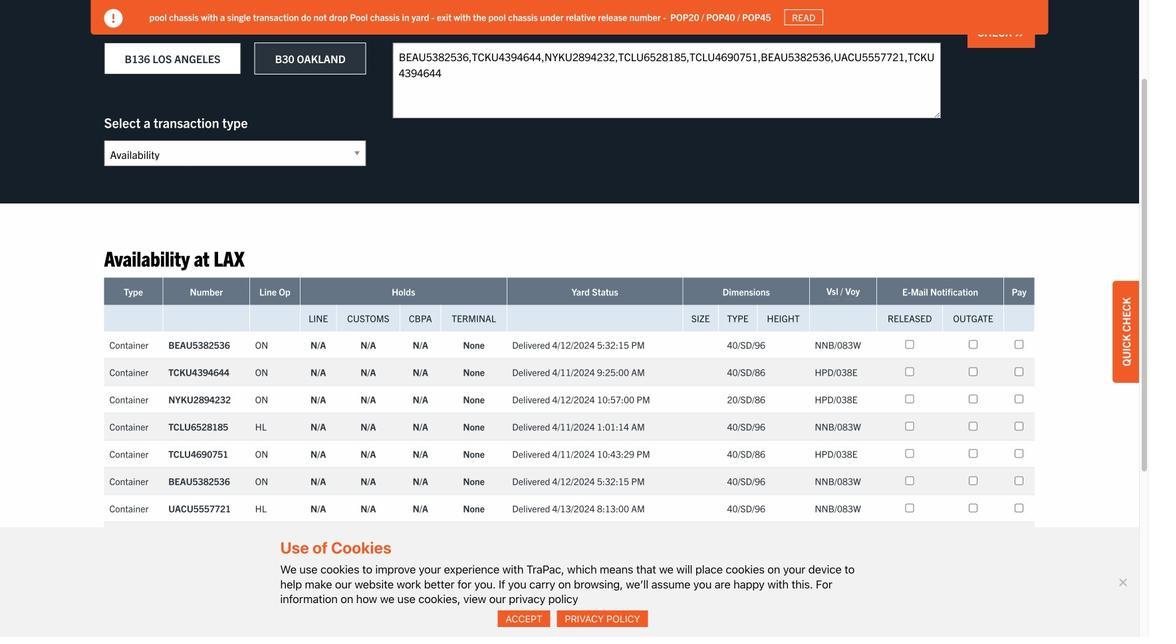 Task type: vqa. For each thing, say whether or not it's contained in the screenshot.
solid icon
yes



Task type: locate. For each thing, give the bounding box(es) containing it.
no image
[[1117, 576, 1130, 589]]

None checkbox
[[1016, 333, 1024, 342], [906, 360, 915, 369], [970, 360, 978, 369], [906, 388, 915, 396], [906, 415, 915, 423], [1016, 415, 1024, 423], [906, 442, 915, 451], [1016, 442, 1024, 451], [970, 469, 978, 478], [906, 497, 915, 505], [1016, 497, 1024, 505], [906, 524, 915, 533], [1016, 524, 1024, 533], [1016, 333, 1024, 342], [906, 360, 915, 369], [970, 360, 978, 369], [906, 388, 915, 396], [906, 415, 915, 423], [1016, 415, 1024, 423], [906, 442, 915, 451], [1016, 442, 1024, 451], [970, 469, 978, 478], [906, 497, 915, 505], [1016, 497, 1024, 505], [906, 524, 915, 533], [1016, 524, 1024, 533]]

None checkbox
[[906, 333, 915, 342], [970, 333, 978, 342], [1016, 360, 1024, 369], [970, 388, 978, 396], [1016, 388, 1024, 396], [970, 415, 978, 423], [970, 442, 978, 451], [906, 469, 915, 478], [1016, 469, 1024, 478], [970, 497, 978, 505], [970, 524, 978, 533], [906, 333, 915, 342], [970, 333, 978, 342], [1016, 360, 1024, 369], [970, 388, 978, 396], [1016, 388, 1024, 396], [970, 415, 978, 423], [970, 442, 978, 451], [906, 469, 915, 478], [1016, 469, 1024, 478], [970, 497, 978, 505], [970, 524, 978, 533]]

Enter one or more Container Numbers or Bills of Lading, separated by commas. text field
[[393, 35, 942, 111]]

solid image
[[104, 9, 123, 28]]



